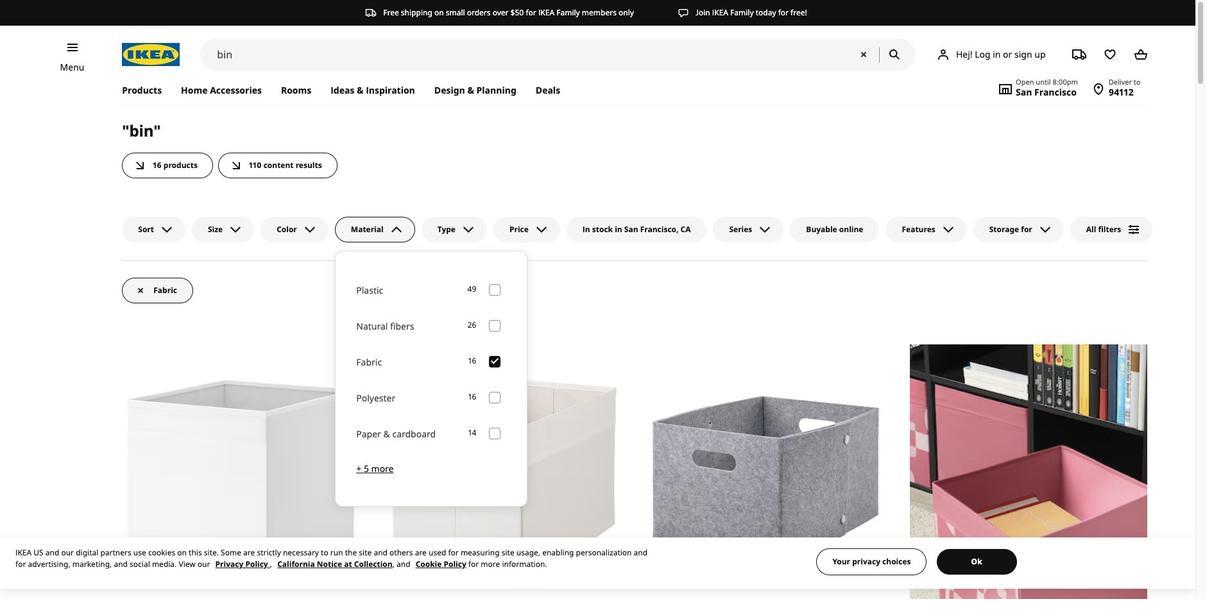 Task type: describe. For each thing, give the bounding box(es) containing it.
49 products element
[[468, 284, 476, 296]]

Search by product text field
[[200, 39, 915, 71]]

14 products element
[[469, 428, 476, 440]]



Task type: vqa. For each thing, say whether or not it's contained in the screenshot.
topmost "16 products" element
yes



Task type: locate. For each thing, give the bounding box(es) containing it.
1 vertical spatial 16 products element
[[469, 392, 476, 404]]

16 products element
[[469, 356, 476, 368], [469, 392, 476, 404]]

16 products element down "26 products" element
[[469, 356, 476, 368]]

None search field
[[200, 39, 915, 71]]

ikea logotype, go to start page image
[[122, 43, 180, 66]]

0 vertical spatial 16 products element
[[469, 356, 476, 368]]

26 products element
[[468, 320, 476, 332]]

1 16 products element from the top
[[469, 356, 476, 368]]

2 16 products element from the top
[[469, 392, 476, 404]]

16 products element up the '14 products' element
[[469, 392, 476, 404]]



